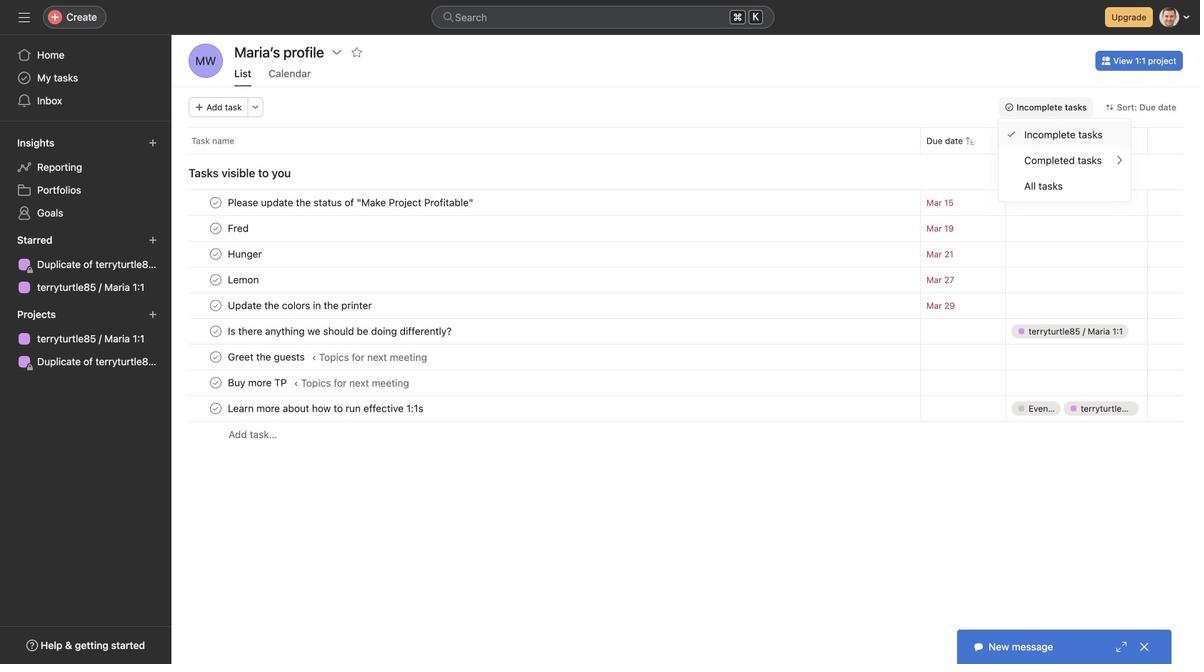 Task type: describe. For each thing, give the bounding box(es) containing it.
expand new message image
[[1117, 641, 1128, 653]]

mark complete checkbox for task name text field within update the colors in the printer cell
[[207, 297, 224, 314]]

task name text field for mark complete image inside the update the colors in the printer cell
[[225, 298, 376, 313]]

lemon cell
[[172, 267, 921, 293]]

mark complete image for learn more about how to run effective 1:1s cell at bottom
[[207, 400, 224, 417]]

mark complete image for task name text box inside lemon cell
[[207, 271, 224, 288]]

mark complete checkbox for task name text box inside the is there anything we should be doing differently? cell
[[207, 323, 224, 340]]

more actions image
[[251, 103, 260, 112]]

add items to starred image
[[149, 236, 157, 244]]

linked projects for lemon cell
[[1006, 267, 1149, 293]]

mark complete checkbox for task name text box in the fred cell
[[207, 220, 224, 237]]

mark complete image for task name text box inside the is there anything we should be doing differently? cell
[[207, 323, 224, 340]]

task name text field for lemon cell
[[225, 273, 263, 287]]

hunger cell
[[172, 241, 921, 267]]

linked projects for fred cell
[[1006, 215, 1149, 242]]

mark complete image for hunger cell
[[207, 246, 224, 263]]

task name text field for hunger cell
[[225, 247, 266, 261]]

please update the status of "make project profitable" cell
[[172, 189, 921, 216]]

linked projects for buy more tp cell
[[1006, 370, 1149, 396]]

linked projects for update the colors in the printer cell
[[1006, 292, 1149, 319]]

new project or portfolio image
[[149, 310, 157, 319]]

update the colors in the printer cell
[[172, 292, 921, 319]]

task name text field for mark complete image in the greet the guests cell
[[225, 350, 309, 364]]

mark complete image for task name text box in buy more tp cell
[[207, 374, 224, 391]]

close image
[[1140, 641, 1151, 653]]



Task type: locate. For each thing, give the bounding box(es) containing it.
task name text field inside is there anything we should be doing differently? cell
[[225, 324, 456, 338]]

5 mark complete checkbox from the top
[[207, 374, 224, 391]]

task name text field for fred cell
[[225, 221, 253, 236]]

3 mark complete checkbox from the top
[[207, 271, 224, 288]]

4 mark complete image from the top
[[207, 349, 224, 366]]

2 mark complete checkbox from the top
[[207, 220, 224, 237]]

mark complete image inside is there anything we should be doing differently? cell
[[207, 323, 224, 340]]

mark complete checkbox for task name text box inside lemon cell
[[207, 271, 224, 288]]

1 mark complete checkbox from the top
[[207, 194, 224, 211]]

0 vertical spatial task name text field
[[225, 298, 376, 313]]

3 mark complete image from the top
[[207, 323, 224, 340]]

mark complete image
[[207, 194, 224, 211], [207, 271, 224, 288], [207, 323, 224, 340], [207, 374, 224, 391]]

4 mark complete checkbox from the top
[[207, 400, 224, 417]]

task name text field inside update the colors in the printer cell
[[225, 298, 376, 313]]

mark complete image inside update the colors in the printer cell
[[207, 297, 224, 314]]

2 mark complete image from the top
[[207, 246, 224, 263]]

1 mark complete image from the top
[[207, 194, 224, 211]]

Task name text field
[[225, 196, 478, 210], [225, 221, 253, 236], [225, 247, 266, 261], [225, 273, 263, 287], [225, 324, 456, 338], [225, 376, 291, 390]]

tree grid
[[172, 189, 1201, 448]]

new insights image
[[149, 139, 157, 147]]

3 task name text field from the top
[[225, 401, 428, 416]]

3 mark complete checkbox from the top
[[207, 349, 224, 366]]

insights element
[[0, 130, 172, 227]]

learn more about how to run effective 1:1s cell
[[172, 395, 921, 422]]

task name text field for mark complete image inside learn more about how to run effective 1:1s cell
[[225, 401, 428, 416]]

1 task name text field from the top
[[225, 298, 376, 313]]

Mark complete checkbox
[[207, 246, 224, 263], [207, 297, 224, 314], [207, 349, 224, 366], [207, 400, 224, 417]]

mark complete checkbox inside hunger cell
[[207, 246, 224, 263]]

mark complete checkbox for task name text box within please update the status of "make project profitable" cell
[[207, 194, 224, 211]]

global element
[[0, 35, 172, 121]]

mark complete image
[[207, 220, 224, 237], [207, 246, 224, 263], [207, 297, 224, 314], [207, 349, 224, 366], [207, 400, 224, 417]]

4 mark complete checkbox from the top
[[207, 323, 224, 340]]

mark complete checkbox inside is there anything we should be doing differently? cell
[[207, 323, 224, 340]]

2 mark complete checkbox from the top
[[207, 297, 224, 314]]

mark complete checkbox inside update the colors in the printer cell
[[207, 297, 224, 314]]

2 task name text field from the top
[[225, 350, 309, 364]]

hide sidebar image
[[19, 11, 30, 23]]

mark complete checkbox inside lemon cell
[[207, 271, 224, 288]]

mark complete image for fred cell
[[207, 220, 224, 237]]

Task name text field
[[225, 298, 376, 313], [225, 350, 309, 364], [225, 401, 428, 416]]

mark complete image for task name text box within please update the status of "make project profitable" cell
[[207, 194, 224, 211]]

task name text field inside please update the status of "make project profitable" cell
[[225, 196, 478, 210]]

task name text field inside learn more about how to run effective 1:1s cell
[[225, 401, 428, 416]]

1 mark complete image from the top
[[207, 220, 224, 237]]

is there anything we should be doing differently? cell
[[172, 318, 921, 345]]

task name text field for please update the status of "make project profitable" cell
[[225, 196, 478, 210]]

projects element
[[0, 302, 172, 376]]

mark complete image for update the colors in the printer cell
[[207, 297, 224, 314]]

task name text field for is there anything we should be doing differently? cell
[[225, 324, 456, 338]]

5 mark complete image from the top
[[207, 400, 224, 417]]

mark complete checkbox inside learn more about how to run effective 1:1s cell
[[207, 400, 224, 417]]

mark complete checkbox inside fred cell
[[207, 220, 224, 237]]

fred cell
[[172, 215, 921, 242]]

mark complete image for greet the guests cell on the bottom of the page
[[207, 349, 224, 366]]

mark complete checkbox for task name text box inside the hunger cell
[[207, 246, 224, 263]]

task name text field inside buy more tp cell
[[225, 376, 291, 390]]

mark complete image inside lemon cell
[[207, 271, 224, 288]]

mark complete image inside fred cell
[[207, 220, 224, 237]]

buy more tp cell
[[172, 370, 921, 396]]

row
[[172, 127, 1201, 154], [189, 153, 1184, 154], [172, 189, 1201, 216], [172, 215, 1201, 242], [172, 241, 1201, 267], [172, 267, 1201, 293], [172, 292, 1201, 319], [172, 318, 1201, 345], [172, 344, 1201, 370], [172, 370, 1201, 396], [172, 395, 1201, 422], [172, 421, 1201, 448]]

mark complete image inside buy more tp cell
[[207, 374, 224, 391]]

1 task name text field from the top
[[225, 196, 478, 210]]

Mark complete checkbox
[[207, 194, 224, 211], [207, 220, 224, 237], [207, 271, 224, 288], [207, 323, 224, 340], [207, 374, 224, 391]]

Search tasks, projects, and more text field
[[432, 6, 775, 29]]

1 mark complete checkbox from the top
[[207, 246, 224, 263]]

add to starred image
[[351, 46, 363, 58]]

show options image
[[331, 46, 343, 58]]

1 vertical spatial task name text field
[[225, 350, 309, 364]]

mark complete checkbox inside buy more tp cell
[[207, 374, 224, 391]]

2 mark complete image from the top
[[207, 271, 224, 288]]

2 task name text field from the top
[[225, 221, 253, 236]]

task name text field for buy more tp cell
[[225, 376, 291, 390]]

mark complete checkbox inside please update the status of "make project profitable" cell
[[207, 194, 224, 211]]

3 task name text field from the top
[[225, 247, 266, 261]]

mark complete checkbox inside greet the guests cell
[[207, 349, 224, 366]]

3 mark complete image from the top
[[207, 297, 224, 314]]

mark complete checkbox for task name text box in buy more tp cell
[[207, 374, 224, 391]]

mark complete checkbox for task name text field within the learn more about how to run effective 1:1s cell
[[207, 400, 224, 417]]

6 task name text field from the top
[[225, 376, 291, 390]]

mark complete image inside learn more about how to run effective 1:1s cell
[[207, 400, 224, 417]]

task name text field inside greet the guests cell
[[225, 350, 309, 364]]

mark complete image inside greet the guests cell
[[207, 349, 224, 366]]

mark complete checkbox for task name text field in the greet the guests cell
[[207, 349, 224, 366]]

task name text field inside lemon cell
[[225, 273, 263, 287]]

4 mark complete image from the top
[[207, 374, 224, 391]]

linked projects for greet the guests cell
[[1006, 344, 1149, 370]]

task name text field inside fred cell
[[225, 221, 253, 236]]

starred element
[[0, 227, 172, 302]]

greet the guests cell
[[172, 344, 921, 370]]

5 task name text field from the top
[[225, 324, 456, 338]]

task name text field inside hunger cell
[[225, 247, 266, 261]]

mark complete image inside please update the status of "make project profitable" cell
[[207, 194, 224, 211]]

None field
[[432, 6, 775, 29]]

4 task name text field from the top
[[225, 273, 263, 287]]

2 vertical spatial task name text field
[[225, 401, 428, 416]]

linked projects for hunger cell
[[1006, 241, 1149, 267]]

mark complete image inside hunger cell
[[207, 246, 224, 263]]



Task type: vqa. For each thing, say whether or not it's contained in the screenshot.
third Mark complete checkbox from the top of the page
yes



